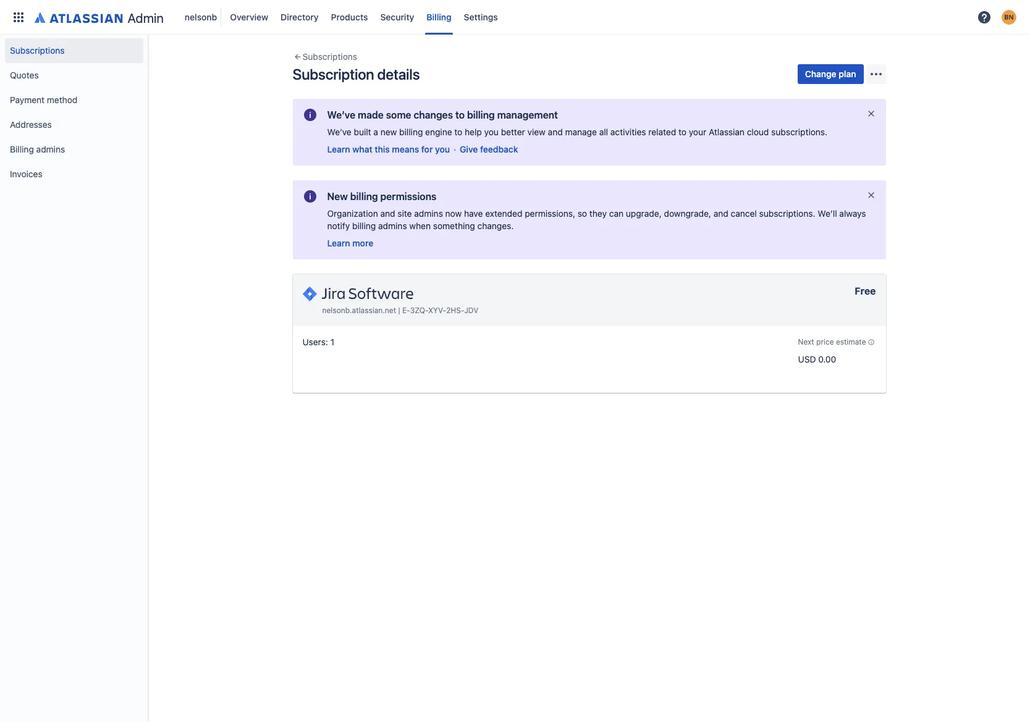 Task type: vqa. For each thing, say whether or not it's contained in the screenshot.
'API keys'
no



Task type: describe. For each thing, give the bounding box(es) containing it.
learn for learn what this means for you · give feedback
[[327, 144, 350, 155]]

organization
[[327, 208, 378, 219]]

1 vertical spatial admins
[[414, 208, 443, 219]]

billing admins link
[[5, 137, 143, 162]]

settings
[[464, 11, 498, 22]]

|
[[398, 306, 400, 315]]

subscriptions image
[[293, 52, 303, 62]]

all
[[599, 127, 608, 137]]

site
[[398, 208, 412, 219]]

switch to... image
[[11, 10, 26, 24]]

downgrade,
[[664, 208, 711, 219]]

activities
[[611, 127, 646, 137]]

something
[[433, 221, 475, 231]]

subscription
[[293, 66, 374, 83]]

cancel
[[731, 208, 757, 219]]

next price estimate
[[798, 338, 866, 347]]

when
[[409, 221, 431, 231]]

quotes link
[[5, 63, 143, 88]]

payment method link
[[5, 88, 143, 113]]

invoices
[[10, 169, 42, 179]]

1 horizontal spatial subscriptions
[[303, 51, 357, 62]]

security
[[380, 11, 414, 22]]

feedback
[[480, 144, 518, 155]]

method
[[47, 95, 77, 105]]

management
[[497, 109, 558, 121]]

your profile and settings image
[[1002, 10, 1017, 24]]

change plan button
[[798, 64, 864, 84]]

price
[[817, 338, 834, 347]]

admins inside group
[[36, 144, 65, 155]]

users
[[303, 337, 326, 347]]

changes
[[414, 109, 453, 121]]

made
[[358, 109, 384, 121]]

billing element
[[7, 0, 974, 34]]

learn what this means for you link
[[327, 144, 450, 155]]

overview
[[230, 11, 268, 22]]

notify
[[327, 221, 350, 231]]

now
[[445, 208, 462, 219]]

0 horizontal spatial and
[[380, 208, 395, 219]]

products
[[331, 11, 368, 22]]

more
[[353, 238, 373, 248]]

directory
[[281, 11, 319, 22]]

give
[[460, 144, 478, 155]]

upgrade,
[[626, 208, 662, 219]]

learn what this means for you · give feedback
[[327, 144, 518, 155]]

permissions,
[[525, 208, 575, 219]]

billing up help
[[467, 109, 495, 121]]

change
[[805, 69, 837, 79]]

engine
[[425, 127, 452, 137]]

we've for we've made some changes to billing management
[[327, 109, 355, 121]]

2 horizontal spatial and
[[714, 208, 729, 219]]

free
[[855, 286, 876, 297]]

1
[[331, 337, 334, 347]]

billing for billing admins
[[10, 144, 34, 155]]

usd 0.00
[[798, 354, 836, 365]]

cloud
[[747, 127, 769, 137]]

admin banner
[[0, 0, 1030, 35]]

to left your
[[679, 127, 687, 137]]

0 horizontal spatial subscriptions link
[[5, 38, 143, 63]]

view
[[528, 127, 546, 137]]

organization and site admins now have extended permissions, so they can upgrade, downgrade, and cancel subscriptions. we'll always notify billing admins when something changes.
[[327, 208, 866, 231]]

nelsonb.atlassian.net | e-3zq-xyv-2hs-jdv
[[322, 306, 479, 315]]

1 vertical spatial you
[[435, 144, 450, 155]]

settings link
[[460, 7, 502, 27]]

quotes
[[10, 70, 39, 80]]

this
[[375, 144, 390, 155]]

3zq-
[[410, 306, 428, 315]]

help
[[465, 127, 482, 137]]

better
[[501, 127, 525, 137]]

always
[[840, 208, 866, 219]]

have
[[464, 208, 483, 219]]

help image
[[977, 10, 992, 24]]

related
[[649, 127, 676, 137]]

we've built a new billing engine to help you better view and manage all activities related to your atlassian cloud subscriptions.
[[327, 127, 828, 137]]

learn what this means for you button
[[327, 143, 450, 156]]

built
[[354, 127, 371, 137]]

we'll
[[818, 208, 837, 219]]

details
[[377, 66, 420, 83]]

billing up means
[[399, 127, 423, 137]]

xyv-
[[428, 306, 446, 315]]

manage
[[565, 127, 597, 137]]

billing admins
[[10, 144, 65, 155]]

group containing subscriptions
[[5, 35, 143, 190]]

plan
[[839, 69, 856, 79]]

admin
[[128, 10, 164, 25]]

nelsonb button
[[181, 7, 221, 27]]



Task type: locate. For each thing, give the bounding box(es) containing it.
subscriptions link up subscription
[[293, 49, 357, 64]]

addresses
[[10, 119, 52, 130]]

billing right security
[[427, 11, 452, 22]]

learn down notify
[[327, 238, 350, 248]]

payment method
[[10, 95, 77, 105]]

you up give feedback button
[[484, 127, 499, 137]]

1 we've from the top
[[327, 109, 355, 121]]

your
[[689, 127, 707, 137]]

2hs-
[[446, 306, 464, 315]]

give feedback button
[[460, 143, 518, 156]]

2 horizontal spatial admins
[[414, 208, 443, 219]]

1 horizontal spatial admins
[[378, 221, 407, 231]]

we've left built
[[327, 127, 352, 137]]

a
[[374, 127, 378, 137]]

new
[[381, 127, 397, 137]]

billing inside admin banner
[[427, 11, 452, 22]]

close adminhub onboarding banner image
[[866, 109, 876, 119]]

invoices link
[[5, 162, 143, 187]]

2 we've from the top
[[327, 127, 352, 137]]

payment
[[10, 95, 45, 105]]

subscriptions
[[10, 45, 65, 56], [303, 51, 357, 62]]

you left ·
[[435, 144, 450, 155]]

0 vertical spatial we've
[[327, 109, 355, 121]]

learn more
[[327, 238, 373, 248]]

atlassian
[[709, 127, 745, 137]]

billing inside the organization and site admins now have extended permissions, so they can upgrade, downgrade, and cancel subscriptions. we'll always notify billing admins when something changes.
[[352, 221, 376, 231]]

for
[[421, 144, 433, 155]]

0 vertical spatial learn
[[327, 144, 350, 155]]

close billing admin onboarding banner image
[[866, 190, 876, 200]]

0 horizontal spatial billing
[[10, 144, 34, 155]]

1 vertical spatial subscriptions.
[[759, 208, 816, 219]]

security link
[[377, 7, 418, 27]]

billing link
[[423, 7, 455, 27]]

learn left what
[[327, 144, 350, 155]]

0 horizontal spatial subscriptions
[[10, 45, 65, 56]]

subscriptions up subscription
[[303, 51, 357, 62]]

they
[[590, 208, 607, 219]]

0 horizontal spatial admins
[[36, 144, 65, 155]]

we've
[[327, 109, 355, 121], [327, 127, 352, 137]]

subscriptions link down admin link
[[5, 38, 143, 63]]

2 vertical spatial admins
[[378, 221, 407, 231]]

nelsonb
[[185, 11, 217, 22]]

overview link
[[226, 7, 272, 27]]

directory link
[[277, 7, 322, 27]]

subscriptions. inside the organization and site admins now have extended permissions, so they can upgrade, downgrade, and cancel subscriptions. we'll always notify billing admins when something changes.
[[759, 208, 816, 219]]

you
[[484, 127, 499, 137], [435, 144, 450, 155]]

learn for learn more
[[327, 238, 350, 248]]

billing
[[467, 109, 495, 121], [399, 127, 423, 137], [350, 191, 378, 202], [352, 221, 376, 231]]

we've made some changes to billing management
[[327, 109, 558, 121]]

learn inside 'button'
[[327, 238, 350, 248]]

0 horizontal spatial you
[[435, 144, 450, 155]]

billing inside group
[[10, 144, 34, 155]]

we've up built
[[327, 109, 355, 121]]

and
[[548, 127, 563, 137], [380, 208, 395, 219], [714, 208, 729, 219]]

addresses link
[[5, 113, 143, 137]]

changes.
[[478, 221, 514, 231]]

billing for billing
[[427, 11, 452, 22]]

means
[[392, 144, 419, 155]]

subscriptions link
[[5, 38, 143, 63], [293, 49, 357, 64]]

group
[[5, 35, 143, 190]]

billing down organization
[[352, 221, 376, 231]]

1 horizontal spatial billing
[[427, 11, 452, 22]]

new billing permissions
[[327, 191, 437, 202]]

e-
[[402, 306, 410, 315]]

to left help
[[455, 127, 463, 137]]

admins down site
[[378, 221, 407, 231]]

estimate
[[836, 338, 866, 347]]

0 vertical spatial billing
[[427, 11, 452, 22]]

subscriptions up "quotes"
[[10, 45, 65, 56]]

can
[[609, 208, 624, 219]]

1 horizontal spatial and
[[548, 127, 563, 137]]

subscription details
[[293, 66, 420, 83]]

subscriptions. right cloud
[[772, 127, 828, 137]]

2 learn from the top
[[327, 238, 350, 248]]

billing up organization
[[350, 191, 378, 202]]

to right changes
[[455, 109, 465, 121]]

jdv
[[464, 306, 479, 315]]

nelsonb.atlassian.net
[[322, 306, 396, 315]]

1 vertical spatial billing
[[10, 144, 34, 155]]

billing up invoices
[[10, 144, 34, 155]]

·
[[454, 144, 456, 155]]

we've for we've built a new billing engine to help you better view and manage all activities related to your atlassian cloud subscriptions.
[[327, 127, 352, 137]]

new
[[327, 191, 348, 202]]

admins up "when"
[[414, 208, 443, 219]]

users 1
[[303, 337, 334, 347]]

1 vertical spatial learn
[[327, 238, 350, 248]]

1 horizontal spatial you
[[484, 127, 499, 137]]

some
[[386, 109, 411, 121]]

subscriptions.
[[772, 127, 828, 137], [759, 208, 816, 219]]

atlassian image
[[35, 10, 123, 24], [35, 10, 123, 24]]

learn more button
[[327, 237, 373, 250]]

0 vertical spatial admins
[[36, 144, 65, 155]]

extended
[[485, 208, 523, 219]]

admins down addresses
[[36, 144, 65, 155]]

and right view
[[548, 127, 563, 137]]

billing
[[427, 11, 452, 22], [10, 144, 34, 155]]

0 vertical spatial subscriptions.
[[772, 127, 828, 137]]

0 vertical spatial you
[[484, 127, 499, 137]]

1 learn from the top
[[327, 144, 350, 155]]

what
[[353, 144, 373, 155]]

more actions image
[[869, 67, 884, 82]]

so
[[578, 208, 587, 219]]

subscriptions inside group
[[10, 45, 65, 56]]

permissions
[[380, 191, 437, 202]]

1 horizontal spatial subscriptions link
[[293, 49, 357, 64]]

1 vertical spatial we've
[[327, 127, 352, 137]]

products link
[[327, 7, 372, 27]]

and left site
[[380, 208, 395, 219]]

change plan
[[805, 69, 856, 79]]

subscriptions. left we'll
[[759, 208, 816, 219]]

next
[[798, 338, 815, 347]]

and left cancel
[[714, 208, 729, 219]]

admin link
[[30, 7, 169, 27]]

jira software image
[[303, 284, 413, 304], [303, 284, 413, 304]]



